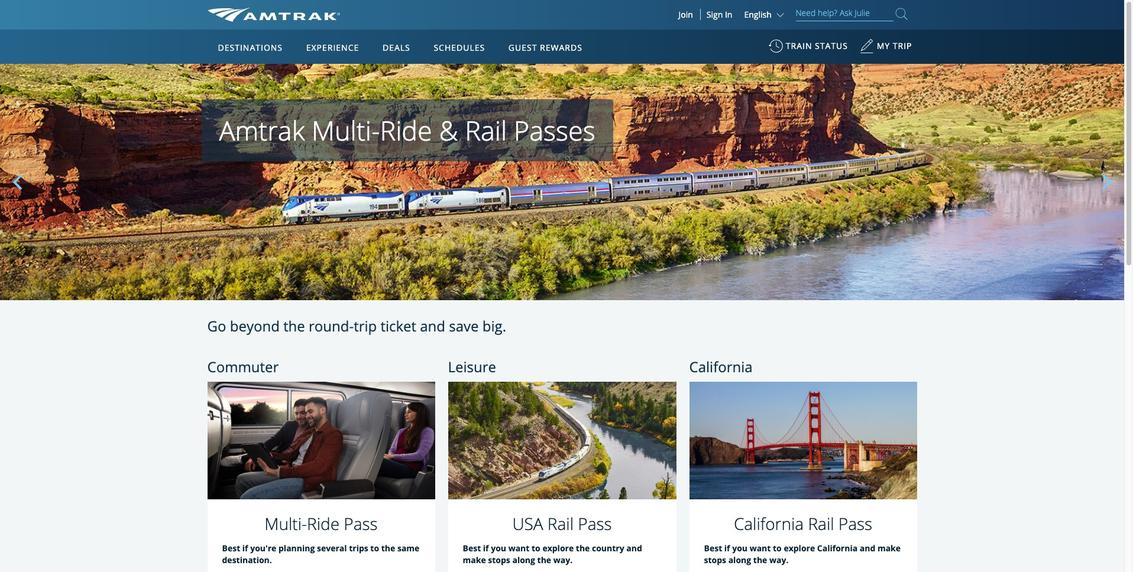 Task type: describe. For each thing, give the bounding box(es) containing it.
to inside best if you're planning several trips to the same destination.
[[371, 543, 379, 555]]

go
[[207, 317, 226, 336]]

round-
[[309, 317, 354, 336]]

country
[[592, 543, 625, 555]]

trip
[[893, 40, 913, 51]]

sign in
[[707, 9, 733, 20]]

explore for california
[[784, 543, 815, 555]]

guest
[[509, 42, 537, 53]]

my trip
[[877, 40, 913, 51]]

pass for multi-ride pass
[[344, 513, 378, 535]]

rewards
[[540, 42, 583, 53]]

0 vertical spatial ride
[[380, 112, 432, 149]]

if for california
[[725, 543, 730, 555]]

you for california rail pass
[[733, 543, 748, 555]]

best for california
[[704, 543, 723, 555]]

california zephyr along scenic river image
[[0, 0, 1125, 350]]

rail for california
[[809, 513, 835, 535]]

stops inside best if you want to explore the country and make stops along the way.
[[488, 555, 511, 566]]

0 horizontal spatial rail
[[465, 112, 507, 149]]

schedules link
[[429, 30, 490, 64]]

next image
[[1098, 174, 1114, 190]]

make inside best if you want to explore the country and make stops along the way.
[[463, 555, 486, 566]]

search icon image
[[896, 6, 908, 22]]

go beyond the round-trip ticket and save big.
[[207, 317, 507, 336]]

big.
[[483, 317, 507, 336]]

deals button
[[378, 31, 415, 64]]

amtrak image
[[207, 8, 340, 22]]

destinations
[[218, 42, 283, 53]]

stops inside best if you want to explore california and make stops along the way.
[[704, 555, 727, 566]]

usa
[[513, 513, 544, 535]]

california rail pass
[[734, 513, 873, 535]]

make inside best if you want to explore california and make stops along the way.
[[878, 543, 901, 555]]

the down usa
[[538, 555, 552, 566]]

leisure
[[448, 357, 496, 377]]

sign
[[707, 9, 723, 20]]

experience
[[306, 42, 359, 53]]

if for multi-
[[243, 543, 248, 555]]

you're
[[250, 543, 277, 555]]

california for california rail pass
[[734, 513, 804, 535]]

status
[[815, 40, 849, 51]]

same
[[398, 543, 420, 555]]

along inside best if you want to explore california and make stops along the way.
[[729, 555, 752, 566]]

best if you want to explore the country and make stops along the way.
[[463, 543, 642, 566]]

ticket
[[381, 317, 417, 336]]

join button
[[672, 9, 701, 20]]

to for usa
[[532, 543, 541, 555]]

deals
[[383, 42, 410, 53]]

trips
[[349, 543, 368, 555]]

train
[[786, 40, 813, 51]]

schedules
[[434, 42, 485, 53]]

passes
[[514, 112, 596, 149]]

my trip button
[[860, 35, 913, 64]]

to for california
[[773, 543, 782, 555]]

beyond
[[230, 317, 280, 336]]

multi-ride pass
[[265, 513, 378, 535]]



Task type: locate. For each thing, give the bounding box(es) containing it.
way. inside best if you want to explore california and make stops along the way.
[[770, 555, 789, 566]]

way. inside best if you want to explore the country and make stops along the way.
[[554, 555, 573, 566]]

train status
[[786, 40, 849, 51]]

1 horizontal spatial stops
[[704, 555, 727, 566]]

2 stops from the left
[[704, 555, 727, 566]]

to right 'trips'
[[371, 543, 379, 555]]

want for california rail pass
[[750, 543, 771, 555]]

2 horizontal spatial if
[[725, 543, 730, 555]]

best inside best if you're planning several trips to the same destination.
[[222, 543, 240, 555]]

several
[[317, 543, 347, 555]]

stops
[[488, 555, 511, 566], [704, 555, 727, 566]]

explore down usa rail pass
[[543, 543, 574, 555]]

0 horizontal spatial way.
[[554, 555, 573, 566]]

1 you from the left
[[491, 543, 507, 555]]

0 horizontal spatial if
[[243, 543, 248, 555]]

english
[[745, 9, 772, 20]]

1 horizontal spatial want
[[750, 543, 771, 555]]

to inside best if you want to explore california and make stops along the way.
[[773, 543, 782, 555]]

explore inside best if you want to explore california and make stops along the way.
[[784, 543, 815, 555]]

english button
[[745, 9, 787, 20]]

train status link
[[769, 35, 849, 64]]

to down usa
[[532, 543, 541, 555]]

experience button
[[302, 31, 364, 64]]

2 along from the left
[[729, 555, 752, 566]]

the left the round-
[[284, 317, 305, 336]]

sign in button
[[707, 9, 733, 20]]

2 to from the left
[[532, 543, 541, 555]]

to down california rail pass
[[773, 543, 782, 555]]

3 if from the left
[[725, 543, 730, 555]]

1 vertical spatial ride
[[307, 513, 340, 535]]

1 horizontal spatial if
[[483, 543, 489, 555]]

regions map image
[[251, 99, 535, 264]]

1 vertical spatial multi-
[[265, 513, 307, 535]]

way. down usa rail pass
[[554, 555, 573, 566]]

amtrak
[[219, 112, 305, 149]]

0 horizontal spatial best
[[222, 543, 240, 555]]

trip
[[354, 317, 377, 336]]

0 vertical spatial california
[[690, 357, 753, 377]]

0 horizontal spatial stops
[[488, 555, 511, 566]]

best for multi-
[[222, 543, 240, 555]]

2 way. from the left
[[770, 555, 789, 566]]

1 stops from the left
[[488, 555, 511, 566]]

ride left &
[[380, 112, 432, 149]]

1 along from the left
[[513, 555, 535, 566]]

2 horizontal spatial to
[[773, 543, 782, 555]]

2 horizontal spatial best
[[704, 543, 723, 555]]

best inside best if you want to explore the country and make stops along the way.
[[463, 543, 481, 555]]

best if you're planning several trips to the same destination.
[[222, 543, 420, 566]]

1 horizontal spatial pass
[[578, 513, 612, 535]]

join
[[679, 9, 693, 20]]

want inside best if you want to explore california and make stops along the way.
[[750, 543, 771, 555]]

california inside best if you want to explore california and make stops along the way.
[[818, 543, 858, 555]]

the
[[284, 317, 305, 336], [381, 543, 395, 555], [576, 543, 590, 555], [538, 555, 552, 566], [754, 555, 768, 566]]

1 horizontal spatial explore
[[784, 543, 815, 555]]

0 horizontal spatial want
[[509, 543, 530, 555]]

rail for usa
[[548, 513, 574, 535]]

way. down california rail pass
[[770, 555, 789, 566]]

2 you from the left
[[733, 543, 748, 555]]

pass
[[344, 513, 378, 535], [578, 513, 612, 535], [839, 513, 873, 535]]

the inside best if you want to explore california and make stops along the way.
[[754, 555, 768, 566]]

the inside best if you're planning several trips to the same destination.
[[381, 543, 395, 555]]

the left country
[[576, 543, 590, 555]]

way.
[[554, 555, 573, 566], [770, 555, 789, 566]]

and
[[420, 317, 446, 336], [627, 543, 642, 555], [860, 543, 876, 555]]

make
[[878, 543, 901, 555], [463, 555, 486, 566]]

2 vertical spatial california
[[818, 543, 858, 555]]

want down usa
[[509, 543, 530, 555]]

best if you want to explore california and make stops along the way.
[[704, 543, 901, 566]]

rail
[[465, 112, 507, 149], [548, 513, 574, 535], [809, 513, 835, 535]]

banner
[[0, 0, 1125, 273]]

california for california
[[690, 357, 753, 377]]

2 explore from the left
[[784, 543, 815, 555]]

if inside best if you want to explore the country and make stops along the way.
[[483, 543, 489, 555]]

want
[[509, 543, 530, 555], [750, 543, 771, 555]]

along inside best if you want to explore the country and make stops along the way.
[[513, 555, 535, 566]]

1 want from the left
[[509, 543, 530, 555]]

ride
[[380, 112, 432, 149], [307, 513, 340, 535]]

save
[[449, 317, 479, 336]]

1 explore from the left
[[543, 543, 574, 555]]

explore
[[543, 543, 574, 555], [784, 543, 815, 555]]

to inside best if you want to explore the country and make stops along the way.
[[532, 543, 541, 555]]

2 horizontal spatial rail
[[809, 513, 835, 535]]

2 horizontal spatial pass
[[839, 513, 873, 535]]

0 horizontal spatial and
[[420, 317, 446, 336]]

explore for usa
[[543, 543, 574, 555]]

if inside best if you want to explore california and make stops along the way.
[[725, 543, 730, 555]]

1 horizontal spatial way.
[[770, 555, 789, 566]]

Please enter your search item search field
[[796, 6, 894, 21]]

multi-
[[312, 112, 380, 149], [265, 513, 307, 535]]

3 to from the left
[[773, 543, 782, 555]]

best
[[222, 543, 240, 555], [463, 543, 481, 555], [704, 543, 723, 555]]

application inside banner
[[251, 99, 535, 264]]

want down california rail pass
[[750, 543, 771, 555]]

1 horizontal spatial best
[[463, 543, 481, 555]]

the left the same
[[381, 543, 395, 555]]

explore inside best if you want to explore the country and make stops along the way.
[[543, 543, 574, 555]]

rail up best if you want to explore california and make stops along the way.
[[809, 513, 835, 535]]

usa rail pass
[[513, 513, 612, 535]]

1 horizontal spatial to
[[532, 543, 541, 555]]

rail right &
[[465, 112, 507, 149]]

my
[[877, 40, 891, 51]]

0 horizontal spatial make
[[463, 555, 486, 566]]

planning
[[279, 543, 315, 555]]

ride up several
[[307, 513, 340, 535]]

0 horizontal spatial pass
[[344, 513, 378, 535]]

if
[[243, 543, 248, 555], [483, 543, 489, 555], [725, 543, 730, 555]]

0 horizontal spatial ride
[[307, 513, 340, 535]]

destination.
[[222, 555, 272, 566]]

2 want from the left
[[750, 543, 771, 555]]

1 horizontal spatial ride
[[380, 112, 432, 149]]

2 best from the left
[[463, 543, 481, 555]]

1 way. from the left
[[554, 555, 573, 566]]

3 best from the left
[[704, 543, 723, 555]]

amtrak multi-ride & rail passes
[[219, 112, 596, 149]]

2 pass from the left
[[578, 513, 612, 535]]

want for usa rail pass
[[509, 543, 530, 555]]

california
[[690, 357, 753, 377], [734, 513, 804, 535], [818, 543, 858, 555]]

destinations button
[[213, 31, 288, 64]]

banner containing join
[[0, 0, 1125, 273]]

want inside best if you want to explore the country and make stops along the way.
[[509, 543, 530, 555]]

0 horizontal spatial to
[[371, 543, 379, 555]]

&
[[439, 112, 458, 149]]

2 if from the left
[[483, 543, 489, 555]]

you inside best if you want to explore the country and make stops along the way.
[[491, 543, 507, 555]]

1 horizontal spatial you
[[733, 543, 748, 555]]

and inside best if you want to explore the country and make stops along the way.
[[627, 543, 642, 555]]

0 horizontal spatial explore
[[543, 543, 574, 555]]

you for usa rail pass
[[491, 543, 507, 555]]

you
[[491, 543, 507, 555], [733, 543, 748, 555]]

previous image
[[11, 174, 27, 190]]

guest rewards button
[[504, 31, 587, 64]]

1 best from the left
[[222, 543, 240, 555]]

and inside best if you want to explore california and make stops along the way.
[[860, 543, 876, 555]]

0 horizontal spatial along
[[513, 555, 535, 566]]

2 horizontal spatial and
[[860, 543, 876, 555]]

pass for usa rail pass
[[578, 513, 612, 535]]

0 vertical spatial multi-
[[312, 112, 380, 149]]

1 if from the left
[[243, 543, 248, 555]]

1 horizontal spatial multi-
[[312, 112, 380, 149]]

best inside best if you want to explore california and make stops along the way.
[[704, 543, 723, 555]]

1 vertical spatial make
[[463, 555, 486, 566]]

you inside best if you want to explore california and make stops along the way.
[[733, 543, 748, 555]]

1 horizontal spatial rail
[[548, 513, 574, 535]]

the down california rail pass
[[754, 555, 768, 566]]

if inside best if you're planning several trips to the same destination.
[[243, 543, 248, 555]]

1 pass from the left
[[344, 513, 378, 535]]

0 vertical spatial make
[[878, 543, 901, 555]]

in
[[725, 9, 733, 20]]

rail up best if you want to explore the country and make stops along the way.
[[548, 513, 574, 535]]

along
[[513, 555, 535, 566], [729, 555, 752, 566]]

1 horizontal spatial and
[[627, 543, 642, 555]]

1 to from the left
[[371, 543, 379, 555]]

0 horizontal spatial you
[[491, 543, 507, 555]]

if for usa
[[483, 543, 489, 555]]

best for usa
[[463, 543, 481, 555]]

pass for california rail pass
[[839, 513, 873, 535]]

guest rewards
[[509, 42, 583, 53]]

3 pass from the left
[[839, 513, 873, 535]]

1 horizontal spatial along
[[729, 555, 752, 566]]

0 horizontal spatial multi-
[[265, 513, 307, 535]]

explore down california rail pass
[[784, 543, 815, 555]]

1 horizontal spatial make
[[878, 543, 901, 555]]

to
[[371, 543, 379, 555], [532, 543, 541, 555], [773, 543, 782, 555]]

1 vertical spatial california
[[734, 513, 804, 535]]

commuter
[[207, 357, 279, 377]]

application
[[251, 99, 535, 264]]



Task type: vqa. For each thing, say whether or not it's contained in the screenshot.
the topmost Modifications:
no



